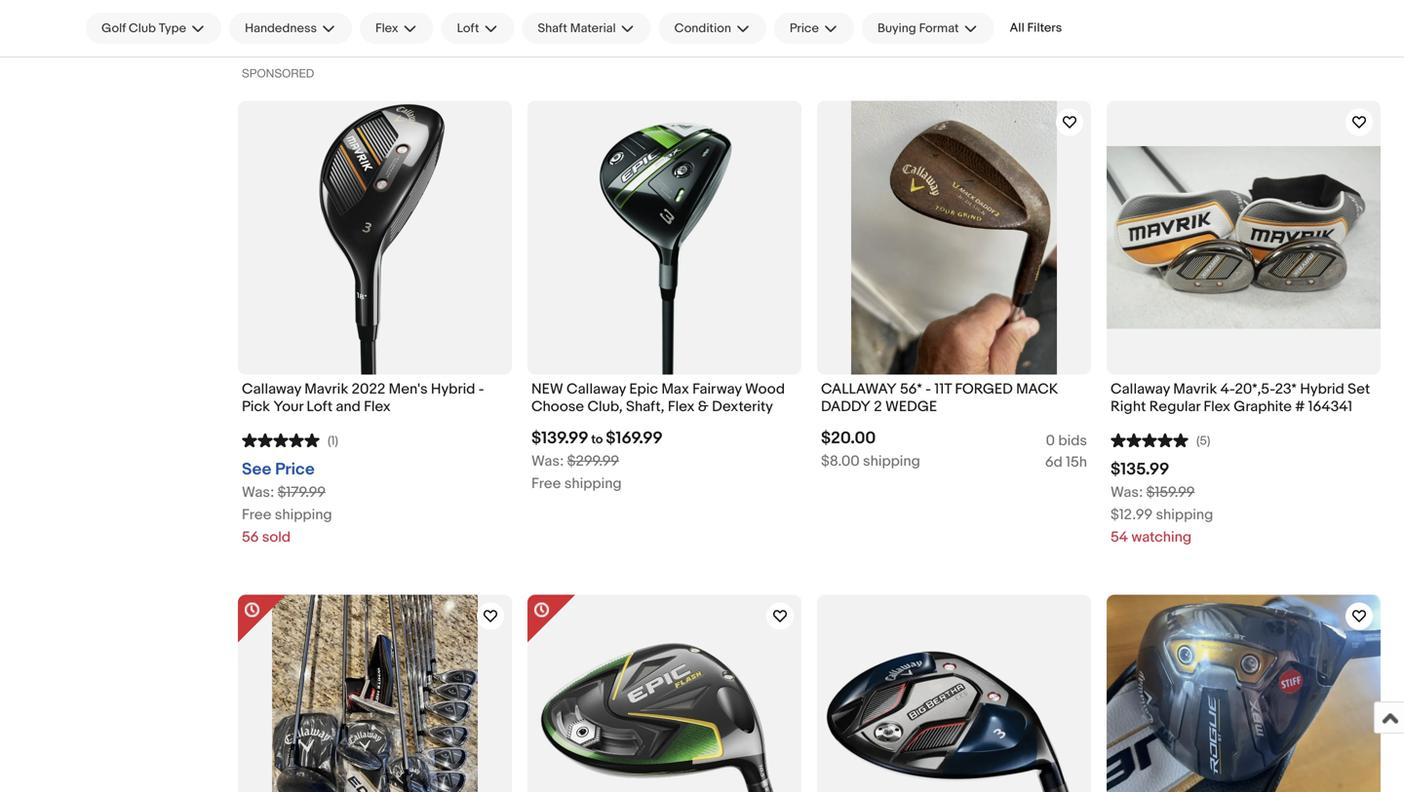 Task type: vqa. For each thing, say whether or not it's contained in the screenshot.
bottom black
no



Task type: locate. For each thing, give the bounding box(es) containing it.
was:
[[821, 7, 853, 25], [531, 453, 564, 470], [242, 484, 274, 501], [1111, 484, 1143, 501]]

0 horizontal spatial mavrik
[[305, 381, 348, 398]]

0 horizontal spatial -
[[478, 381, 484, 398]]

15h
[[1066, 454, 1087, 471]]

1 vertical spatial price
[[275, 460, 315, 480]]

handedness
[[245, 21, 317, 36]]

mavrik
[[305, 381, 348, 398], [1173, 381, 1217, 398]]

callaway inside callaway mavrik 2022 men's hybrid - pick your loft and flex
[[242, 381, 301, 398]]

shipping inside $139.99 to $169.99 was: $299.99 free shipping
[[564, 475, 622, 493]]

166
[[531, 35, 553, 52]]

free shipping or best offer
[[242, 12, 332, 52]]

$179.99
[[278, 484, 326, 501]]

buying format button
[[862, 13, 994, 44]]

#
[[1295, 398, 1305, 416]]

callaway up right
[[1111, 381, 1170, 398]]

mavrik inside callaway mavrik 2022 men's hybrid - pick your loft and flex
[[305, 381, 348, 398]]

epic
[[629, 381, 658, 398]]

shipping inside 0 bids $8.00 shipping
[[863, 453, 920, 470]]

- inside callaway mavrik 2022 men's hybrid - pick your loft and flex
[[478, 381, 484, 398]]

flex inside callaway mavrik 2022 men's hybrid - pick your loft and flex
[[364, 398, 391, 416]]

was: inside was: $79.99 $12.99 shipping
[[821, 7, 853, 25]]

1 horizontal spatial -
[[925, 381, 931, 398]]

mavrik inside 'callaway mavrik 4-20*,5-23* hybrid set right regular flex graphite # 164341'
[[1173, 381, 1217, 398]]

free
[[242, 12, 271, 30], [531, 12, 561, 30], [531, 475, 561, 493], [242, 506, 271, 524]]

club
[[129, 21, 156, 36]]

see price link
[[242, 460, 315, 480]]

see
[[242, 460, 271, 480]]

(5) link
[[1111, 431, 1210, 449]]

0 horizontal spatial 5 out of 5 stars image
[[242, 431, 320, 449]]

2 5 out of 5 stars image from the left
[[1111, 431, 1189, 449]]

164341
[[1308, 398, 1352, 416]]

callaway mavrik 4-20*,5-23* hybrid set right regular flex graphite # 164341 link
[[1111, 381, 1377, 421]]

sold
[[556, 35, 585, 52], [262, 529, 291, 546]]

$12.99 up the 54 at the bottom of page
[[1111, 506, 1153, 524]]

5 out of 5 stars image
[[242, 431, 320, 449], [1111, 431, 1189, 449]]

choose
[[531, 398, 584, 416]]

1 horizontal spatial callaway
[[567, 381, 626, 398]]

0 vertical spatial price
[[790, 21, 819, 36]]

graphite
[[1234, 398, 1292, 416]]

0 vertical spatial sold
[[556, 35, 585, 52]]

free up 56
[[242, 506, 271, 524]]

1 vertical spatial $12.99
[[1111, 506, 1153, 524]]

0 horizontal spatial price
[[275, 460, 315, 480]]

3 callaway from the left
[[1111, 381, 1170, 398]]

1 vertical spatial loft
[[307, 398, 333, 416]]

hybrid right men's
[[431, 381, 475, 398]]

was: down $139.99
[[531, 453, 564, 470]]

daddy
[[821, 398, 871, 416]]

0 horizontal spatial sold
[[262, 529, 291, 546]]

callaway up club,
[[567, 381, 626, 398]]

0 vertical spatial $12.99
[[821, 30, 863, 47]]

1 horizontal spatial 5 out of 5 stars image
[[1111, 431, 1189, 449]]

fairway
[[692, 381, 742, 398]]

0 horizontal spatial hybrid
[[431, 381, 475, 398]]

1 hybrid from the left
[[431, 381, 475, 398]]

2 callaway from the left
[[567, 381, 626, 398]]

callaway for see
[[242, 381, 301, 398]]

flex down max
[[668, 398, 695, 416]]

wood
[[745, 381, 785, 398]]

1 5 out of 5 stars image from the left
[[242, 431, 320, 449]]

56*
[[900, 381, 922, 398]]

callaway up pick
[[242, 381, 301, 398]]

1 - from the left
[[478, 381, 484, 398]]

1 horizontal spatial mavrik
[[1173, 381, 1217, 398]]

mack
[[1016, 381, 1058, 398]]

flex
[[375, 21, 398, 36], [364, 398, 391, 416], [668, 398, 695, 416], [1204, 398, 1230, 416]]

- inside callaway 56* - 11t forged mack daddy 2 wedge
[[925, 381, 931, 398]]

shipping inside was: $79.99 $12.99 shipping
[[866, 30, 924, 47]]

callaway 56* - 11t forged mack daddy 2 wedge link
[[821, 381, 1087, 421]]

bids
[[1058, 432, 1087, 450]]

callaway golf epic flash driver 10.5° graphite 5.5 image
[[527, 595, 801, 793]]

- left new
[[478, 381, 484, 398]]

shipping inside the $135.99 was: $159.99 $12.99 shipping 54 watching
[[1156, 506, 1213, 524]]

loft
[[457, 21, 479, 36], [307, 398, 333, 416]]

0 horizontal spatial $12.99
[[821, 30, 863, 47]]

&
[[698, 398, 709, 416]]

1 horizontal spatial sold
[[556, 35, 585, 52]]

$135.99
[[1111, 460, 1169, 480]]

-
[[478, 381, 484, 398], [925, 381, 931, 398]]

all filters button
[[1002, 13, 1070, 43]]

flex down 4-
[[1204, 398, 1230, 416]]

callaway inside 'callaway mavrik 4-20*,5-23* hybrid set right regular flex graphite # 164341'
[[1111, 381, 1170, 398]]

2 horizontal spatial callaway
[[1111, 381, 1170, 398]]

free inside free shipping 166 sold
[[531, 12, 561, 30]]

regular
[[1149, 398, 1200, 416]]

1 horizontal spatial price
[[790, 21, 819, 36]]

callaway mavrik 2022 men's hybrid - pick your loft and flex image
[[238, 101, 512, 375]]

set
[[1348, 381, 1370, 398]]

mavrik up and on the left bottom of the page
[[305, 381, 348, 398]]

1 horizontal spatial loft
[[457, 21, 479, 36]]

callaway
[[242, 381, 301, 398], [567, 381, 626, 398], [1111, 381, 1170, 398]]

callaway
[[821, 381, 897, 398]]

$159.99
[[1146, 484, 1195, 501]]

dexterity
[[712, 398, 773, 416]]

1 vertical spatial sold
[[262, 529, 291, 546]]

buying format
[[877, 21, 959, 36]]

0 vertical spatial loft
[[457, 21, 479, 36]]

flex right 'offer'
[[375, 21, 398, 36]]

flex down 2022
[[364, 398, 391, 416]]

shipping
[[275, 12, 332, 30], [564, 12, 622, 30], [866, 30, 924, 47], [863, 453, 920, 470], [564, 475, 622, 493], [275, 506, 332, 524], [1156, 506, 1213, 524]]

callaway 56* - 11t forged mack daddy 2 wedge
[[821, 381, 1058, 416]]

$12.99 down $79.99
[[821, 30, 863, 47]]

1 mavrik from the left
[[305, 381, 348, 398]]

shaft
[[538, 21, 567, 36]]

free up 166
[[531, 12, 561, 30]]

was: left $79.99
[[821, 7, 853, 25]]

free up or on the top left of the page
[[242, 12, 271, 30]]

$12.99 inside was: $79.99 $12.99 shipping
[[821, 30, 863, 47]]

callaway mavrik 4-20*,5-23* hybrid set right regular flex graphite # 164341
[[1111, 381, 1370, 416]]

callaway inside new callaway epic max fairway wood choose club, shaft, flex & dexterity
[[567, 381, 626, 398]]

type
[[159, 21, 186, 36]]

all filters
[[1010, 20, 1062, 36]]

hybrid
[[431, 381, 475, 398], [1300, 381, 1344, 398]]

1 horizontal spatial $12.99
[[1111, 506, 1153, 524]]

was: down $135.99
[[1111, 484, 1143, 501]]

shaft material button
[[522, 13, 651, 44]]

$139.99
[[531, 428, 588, 449]]

11t
[[934, 381, 952, 398]]

price up the $179.99
[[275, 460, 315, 480]]

2
[[874, 398, 882, 416]]

price left was: $79.99 $12.99 shipping
[[790, 21, 819, 36]]

best
[[258, 35, 289, 52]]

2 - from the left
[[925, 381, 931, 398]]

1 horizontal spatial hybrid
[[1300, 381, 1344, 398]]

5 out of 5 stars image up $135.99
[[1111, 431, 1189, 449]]

offer
[[292, 35, 327, 52]]

forged
[[955, 381, 1013, 398]]

hybrid up 164341
[[1300, 381, 1344, 398]]

flex inside 'callaway mavrik 4-20*,5-23* hybrid set right regular flex graphite # 164341'
[[1204, 398, 1230, 416]]

5 out of 5 stars image up see price link
[[242, 431, 320, 449]]

0 horizontal spatial callaway
[[242, 381, 301, 398]]

condition button
[[659, 13, 766, 44]]

0 horizontal spatial loft
[[307, 398, 333, 416]]

shipping inside free shipping or best offer
[[275, 12, 332, 30]]

new callaway epic max fairway wood choose club, shaft, flex & dexterity link
[[531, 381, 798, 421]]

hybrid inside 'callaway mavrik 4-20*,5-23* hybrid set right regular flex graphite # 164341'
[[1300, 381, 1344, 398]]

new callaway epic max fairway wood choose club, shaft, flex & dexterity image
[[527, 101, 801, 375]]

2 mavrik from the left
[[1173, 381, 1217, 398]]

loft right the flex dropdown button at top left
[[457, 21, 479, 36]]

loft left and on the left bottom of the page
[[307, 398, 333, 416]]

- left 11t
[[925, 381, 931, 398]]

was: down see
[[242, 484, 274, 501]]

callaway for $135.99
[[1111, 381, 1170, 398]]

2 hybrid from the left
[[1300, 381, 1344, 398]]

free inside see price was: $179.99 free shipping 56 sold
[[242, 506, 271, 524]]

right
[[1111, 398, 1146, 416]]

was: $79.99 $12.99 shipping
[[821, 7, 924, 47]]

mavrik up regular
[[1173, 381, 1217, 398]]

pick
[[242, 398, 270, 416]]

free down $139.99
[[531, 475, 561, 493]]

flex inside dropdown button
[[375, 21, 398, 36]]

1 callaway from the left
[[242, 381, 301, 398]]

new
[[531, 381, 563, 398]]

men's
[[389, 381, 428, 398]]

$12.99
[[821, 30, 863, 47], [1111, 506, 1153, 524]]



Task type: describe. For each thing, give the bounding box(es) containing it.
shaft material
[[538, 21, 616, 36]]

max
[[661, 381, 689, 398]]

buying
[[877, 21, 916, 36]]

$79.99
[[857, 7, 900, 25]]

free inside $139.99 to $169.99 was: $299.99 free shipping
[[531, 475, 561, 493]]

23*
[[1275, 381, 1297, 398]]

price inside see price was: $179.99 free shipping 56 sold
[[275, 460, 315, 480]]

$169.99
[[606, 428, 663, 449]]

golf
[[101, 21, 126, 36]]

flex button
[[360, 13, 433, 44]]

callaway 56* - 11t forged mack daddy 2 wedge image
[[851, 101, 1057, 375]]

$299.99
[[567, 453, 619, 470]]

4-
[[1220, 381, 1235, 398]]

56
[[242, 529, 259, 546]]

watching
[[1131, 529, 1192, 546]]

format
[[919, 21, 959, 36]]

shaft,
[[626, 398, 665, 416]]

handedness button
[[229, 13, 352, 44]]

new callaway epic max fairway wood choose club, shaft, flex & dexterity
[[531, 381, 785, 416]]

0
[[1046, 432, 1055, 450]]

callaway mavrik 4-20*,5-23* hybrid set right regular flex graphite # 164341 image
[[1107, 146, 1381, 329]]

shipping inside free shipping 166 sold
[[564, 12, 622, 30]]

shipping inside see price was: $179.99 free shipping 56 sold
[[275, 506, 332, 524]]

flex inside new callaway epic max fairway wood choose club, shaft, flex & dexterity
[[668, 398, 695, 416]]

mavrik for see
[[305, 381, 348, 398]]

(5)
[[1196, 434, 1210, 449]]

loft inside callaway mavrik 2022 men's hybrid - pick your loft and flex
[[307, 398, 333, 416]]

20*,5-
[[1235, 381, 1275, 398]]

(1)
[[328, 434, 338, 449]]

sponsored
[[242, 66, 314, 80]]

callaway rouge st max 5 wood tensi av blue 65 gram stiff image
[[1107, 595, 1381, 793]]

condition
[[674, 21, 731, 36]]

wedge
[[885, 398, 937, 416]]

5 out of 5 stars image for $135.99
[[1111, 431, 1189, 449]]

club,
[[587, 398, 623, 416]]

$20.00
[[821, 428, 876, 449]]

price inside dropdown button
[[790, 21, 819, 36]]

filters
[[1027, 20, 1062, 36]]

loft inside dropdown button
[[457, 21, 479, 36]]

54
[[1111, 529, 1128, 546]]

6d
[[1045, 454, 1063, 471]]

sold inside free shipping 166 sold
[[556, 35, 585, 52]]

(1) link
[[242, 431, 338, 449]]

$12.99 inside the $135.99 was: $159.99 $12.99 shipping 54 watching
[[1111, 506, 1153, 524]]

callaway mavrik 2022 men's hybrid - pick your loft and flex link
[[242, 381, 508, 421]]

0 bids $8.00 shipping
[[821, 432, 1087, 470]]

see price was: $179.99 free shipping 56 sold
[[242, 460, 332, 546]]

was: inside see price was: $179.99 free shipping 56 sold
[[242, 484, 274, 501]]

free inside free shipping or best offer
[[242, 12, 271, 30]]

to
[[591, 432, 603, 447]]

sold inside see price was: $179.99 free shipping 56 sold
[[262, 529, 291, 546]]

hybrid inside callaway mavrik 2022 men's hybrid - pick your loft and flex
[[431, 381, 475, 398]]

was: inside $139.99 to $169.99 was: $299.99 free shipping
[[531, 453, 564, 470]]

5 out of 5 stars image for see
[[242, 431, 320, 449]]

callaway mavrik 2022 men's hybrid - pick your loft and flex
[[242, 381, 484, 416]]

6d 15h
[[1045, 454, 1087, 471]]

golf club type button
[[86, 13, 221, 44]]

loft button
[[441, 13, 514, 44]]

free shipping 166 sold
[[531, 12, 622, 52]]

$8.00
[[821, 453, 860, 470]]

was: inside the $135.99 was: $159.99 $12.99 shipping 54 watching
[[1111, 484, 1143, 501]]

callaway edge 10-piece mens golf club set 10.5 graphite / steel regular rh image
[[272, 595, 478, 793]]

your
[[273, 398, 303, 416]]

new callaway big bertha b21 b-21 fairway wood - choose shaft flex loft lh rh image
[[817, 595, 1091, 793]]

all
[[1010, 20, 1024, 36]]

mavrik for $135.99
[[1173, 381, 1217, 398]]

and
[[336, 398, 361, 416]]

material
[[570, 21, 616, 36]]

2022
[[352, 381, 385, 398]]

golf club type
[[101, 21, 186, 36]]

$139.99 to $169.99 was: $299.99 free shipping
[[531, 428, 663, 493]]

or
[[242, 35, 255, 52]]

$135.99 was: $159.99 $12.99 shipping 54 watching
[[1111, 460, 1213, 546]]

price button
[[774, 13, 854, 44]]



